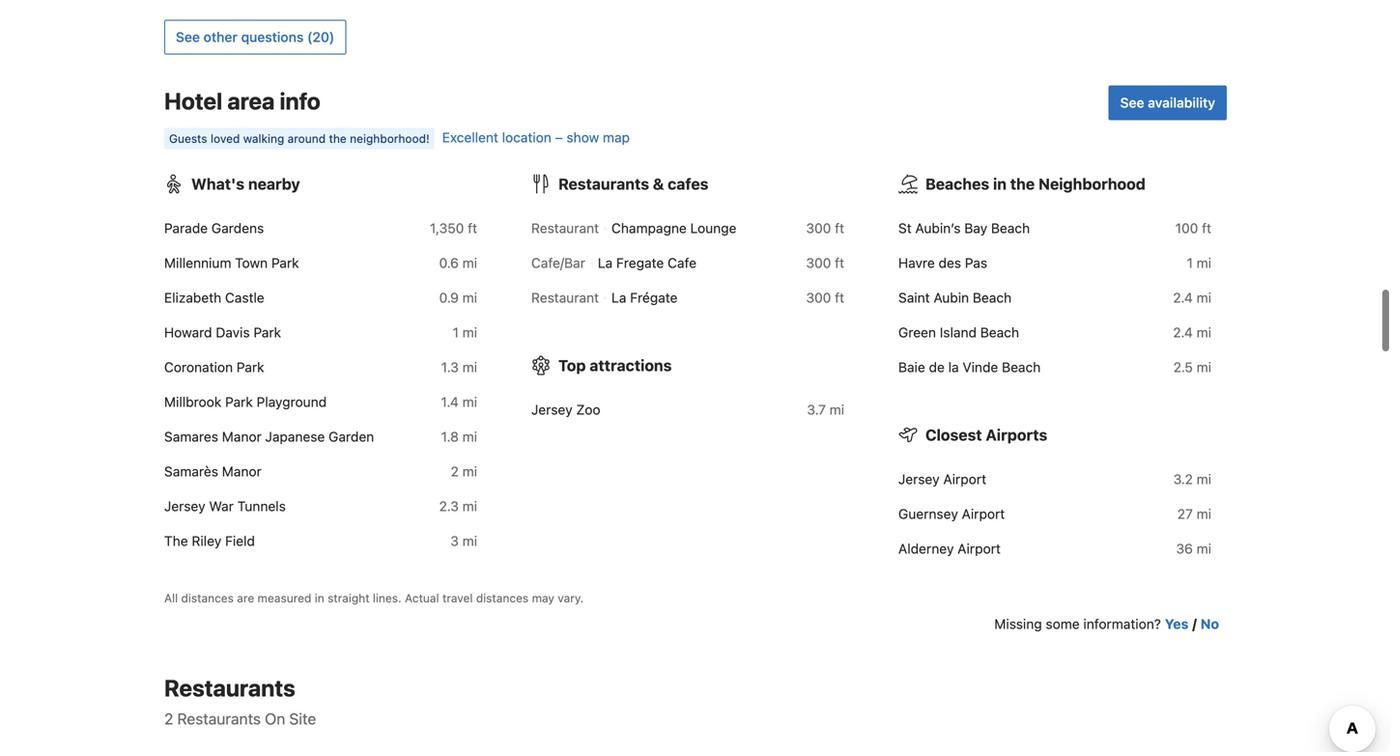 Task type: locate. For each thing, give the bounding box(es) containing it.
manor down 'millbrook park playground'
[[222, 429, 262, 445]]

0.6
[[439, 255, 459, 271]]

top
[[559, 356, 586, 375]]

howard
[[164, 325, 212, 341]]

1.4 mi
[[441, 394, 478, 410]]

2.5
[[1174, 359, 1194, 375]]

0 vertical spatial 300 ft
[[807, 220, 845, 236]]

coronation park
[[164, 359, 264, 375]]

2 2.4 from the top
[[1174, 325, 1194, 341]]

field
[[225, 533, 255, 549]]

0 vertical spatial 1
[[1188, 255, 1194, 271]]

0 vertical spatial 2
[[451, 464, 459, 480]]

all
[[164, 592, 178, 605]]

park up 'millbrook park playground'
[[237, 359, 264, 375]]

2 vertical spatial 300 ft
[[807, 290, 845, 306]]

the
[[329, 132, 347, 145], [1011, 175, 1035, 193]]

beach right "bay"
[[992, 220, 1031, 236]]

airport up guernsey airport
[[944, 472, 987, 487]]

300 for champagne lounge
[[807, 220, 832, 236]]

1 vertical spatial 2
[[164, 710, 173, 729]]

2 300 from the top
[[807, 255, 832, 271]]

ft
[[468, 220, 478, 236], [835, 220, 845, 236], [1203, 220, 1212, 236], [835, 255, 845, 271], [835, 290, 845, 306]]

manor
[[222, 429, 262, 445], [222, 464, 262, 480]]

0 vertical spatial in
[[994, 175, 1007, 193]]

airport down guernsey airport
[[958, 541, 1001, 557]]

guests loved walking around the neighborhood!
[[169, 132, 430, 145]]

ft left st
[[835, 220, 845, 236]]

fregate
[[617, 255, 664, 271]]

mi for green island beach
[[1197, 325, 1212, 341]]

top attractions
[[559, 356, 672, 375]]

davis
[[216, 325, 250, 341]]

restaurants 2 restaurants on site
[[164, 675, 316, 729]]

/
[[1193, 616, 1198, 632]]

2 vertical spatial 300
[[807, 290, 832, 306]]

0 vertical spatial restaurants
[[559, 175, 650, 193]]

1 vertical spatial restaurant
[[532, 290, 599, 306]]

1 vertical spatial 300 ft
[[807, 255, 845, 271]]

0 vertical spatial see
[[176, 29, 200, 45]]

what's
[[191, 175, 245, 193]]

jersey up guernsey
[[899, 472, 940, 487]]

1 horizontal spatial jersey
[[532, 402, 573, 418]]

1 horizontal spatial 2
[[451, 464, 459, 480]]

island
[[940, 325, 977, 341]]

1 horizontal spatial 1 mi
[[1188, 255, 1212, 271]]

27
[[1178, 506, 1194, 522]]

la
[[598, 255, 613, 271], [612, 290, 627, 306]]

see availability
[[1121, 95, 1216, 110]]

1 mi for park
[[453, 325, 478, 341]]

samarès manor
[[164, 464, 262, 480]]

show
[[567, 129, 600, 145]]

nearby
[[248, 175, 300, 193]]

100 ft
[[1176, 220, 1212, 236]]

de
[[929, 359, 945, 375]]

0 vertical spatial airport
[[944, 472, 987, 487]]

1 horizontal spatial in
[[994, 175, 1007, 193]]

havre
[[899, 255, 935, 271]]

300 for la frégate
[[807, 290, 832, 306]]

the right beaches
[[1011, 175, 1035, 193]]

1 vertical spatial 1
[[453, 325, 459, 341]]

0 vertical spatial la
[[598, 255, 613, 271]]

see left the other
[[176, 29, 200, 45]]

jersey down samarès
[[164, 499, 206, 515]]

ft right 100 at the right
[[1203, 220, 1212, 236]]

distances
[[181, 592, 234, 605], [476, 592, 529, 605]]

airport for alderney airport
[[958, 541, 1001, 557]]

cafe/bar
[[532, 255, 586, 271]]

ft for restaurants & cafes
[[835, 220, 845, 236]]

ft left saint
[[835, 290, 845, 306]]

0 vertical spatial the
[[329, 132, 347, 145]]

samares
[[164, 429, 218, 445]]

beach up vinde
[[981, 325, 1020, 341]]

300 ft left st
[[807, 220, 845, 236]]

des
[[939, 255, 962, 271]]

restaurant for la frégate
[[532, 290, 599, 306]]

hotel area info
[[164, 87, 321, 114]]

300 ft left saint
[[807, 290, 845, 306]]

guernsey
[[899, 506, 959, 522]]

1 vertical spatial jersey
[[899, 472, 940, 487]]

distances right all
[[181, 592, 234, 605]]

1 vertical spatial 2.4 mi
[[1174, 325, 1212, 341]]

0 horizontal spatial the
[[329, 132, 347, 145]]

millbrook
[[164, 394, 222, 410]]

restaurants for restaurants & cafes
[[559, 175, 650, 193]]

walking
[[243, 132, 284, 145]]

1 2.4 from the top
[[1174, 290, 1194, 306]]

see inside button
[[1121, 95, 1145, 110]]

missing
[[995, 616, 1043, 632]]

0 vertical spatial 300
[[807, 220, 832, 236]]

2 vertical spatial jersey
[[164, 499, 206, 515]]

millennium town park
[[164, 255, 299, 271]]

300 ft left havre
[[807, 255, 845, 271]]

green
[[899, 325, 937, 341]]

1 horizontal spatial distances
[[476, 592, 529, 605]]

restaurant up the cafe/bar
[[532, 220, 599, 236]]

–
[[555, 129, 563, 145]]

mi for samares manor japanese garden
[[463, 429, 478, 445]]

1 for havre des pas
[[1188, 255, 1194, 271]]

site
[[289, 710, 316, 729]]

the riley field
[[164, 533, 255, 549]]

beaches in the neighborhood
[[926, 175, 1146, 193]]

0 horizontal spatial 2
[[164, 710, 173, 729]]

restaurants up on
[[164, 675, 296, 702]]

airport up alderney airport
[[962, 506, 1006, 522]]

restaurants down map
[[559, 175, 650, 193]]

missing some information? yes / no
[[995, 616, 1220, 632]]

1 down 100 at the right
[[1188, 255, 1194, 271]]

mi for coronation park
[[463, 359, 478, 375]]

la left frégate
[[612, 290, 627, 306]]

0 horizontal spatial 1
[[453, 325, 459, 341]]

0 vertical spatial 1 mi
[[1188, 255, 1212, 271]]

0 vertical spatial 2.4
[[1174, 290, 1194, 306]]

area
[[227, 87, 275, 114]]

3.2
[[1174, 472, 1194, 487]]

the right around
[[329, 132, 347, 145]]

1 vertical spatial airport
[[962, 506, 1006, 522]]

1 mi up 1.3 mi in the top left of the page
[[453, 325, 478, 341]]

3 300 ft from the top
[[807, 290, 845, 306]]

1 vertical spatial la
[[612, 290, 627, 306]]

beach
[[992, 220, 1031, 236], [973, 290, 1012, 306], [981, 325, 1020, 341], [1002, 359, 1041, 375]]

mi for alderney airport
[[1197, 541, 1212, 557]]

0 vertical spatial restaurant
[[532, 220, 599, 236]]

2 vertical spatial restaurants
[[177, 710, 261, 729]]

see
[[176, 29, 200, 45], [1121, 95, 1145, 110]]

distances left may
[[476, 592, 529, 605]]

1 vertical spatial see
[[1121, 95, 1145, 110]]

restaurant down the cafe/bar
[[532, 290, 599, 306]]

travel
[[443, 592, 473, 605]]

3.7 mi
[[807, 402, 845, 418]]

1 mi
[[1188, 255, 1212, 271], [453, 325, 478, 341]]

la frégate
[[612, 290, 678, 306]]

1 300 ft from the top
[[807, 220, 845, 236]]

0.9 mi
[[439, 290, 478, 306]]

loved
[[211, 132, 240, 145]]

0 horizontal spatial distances
[[181, 592, 234, 605]]

1 horizontal spatial the
[[1011, 175, 1035, 193]]

300
[[807, 220, 832, 236], [807, 255, 832, 271], [807, 290, 832, 306]]

1.3
[[441, 359, 459, 375]]

vary.
[[558, 592, 584, 605]]

ft left havre
[[835, 255, 845, 271]]

jersey left zoo on the left
[[532, 402, 573, 418]]

1 mi down '100 ft'
[[1188, 255, 1212, 271]]

manor for samares
[[222, 429, 262, 445]]

2 300 ft from the top
[[807, 255, 845, 271]]

mi for jersey airport
[[1197, 472, 1212, 487]]

0 horizontal spatial see
[[176, 29, 200, 45]]

the
[[164, 533, 188, 549]]

champagne
[[612, 220, 687, 236]]

manor up jersey war tunnels
[[222, 464, 262, 480]]

1 horizontal spatial see
[[1121, 95, 1145, 110]]

in left straight
[[315, 592, 325, 605]]

straight
[[328, 592, 370, 605]]

2.4 mi
[[1174, 290, 1212, 306], [1174, 325, 1212, 341]]

jersey for jersey war tunnels
[[164, 499, 206, 515]]

1 manor from the top
[[222, 429, 262, 445]]

ft right '1,350'
[[468, 220, 478, 236]]

no button
[[1201, 615, 1220, 634]]

1 vertical spatial manor
[[222, 464, 262, 480]]

lines.
[[373, 592, 402, 605]]

2 2.4 mi from the top
[[1174, 325, 1212, 341]]

jersey for jersey zoo
[[532, 402, 573, 418]]

0 horizontal spatial 1 mi
[[453, 325, 478, 341]]

la for la fregate cafe
[[598, 255, 613, 271]]

1.8
[[441, 429, 459, 445]]

1 down 0.9 mi
[[453, 325, 459, 341]]

1 vertical spatial 2.4
[[1174, 325, 1194, 341]]

see left availability
[[1121, 95, 1145, 110]]

2.4 for green island beach
[[1174, 325, 1194, 341]]

1,350
[[430, 220, 464, 236]]

2 manor from the top
[[222, 464, 262, 480]]

0 horizontal spatial in
[[315, 592, 325, 605]]

riley
[[192, 533, 222, 549]]

1,350 ft
[[430, 220, 478, 236]]

1 300 from the top
[[807, 220, 832, 236]]

see other questions (20)
[[176, 29, 335, 45]]

1 2.4 mi from the top
[[1174, 290, 1212, 306]]

la left fregate
[[598, 255, 613, 271]]

1 restaurant from the top
[[532, 220, 599, 236]]

0.6 mi
[[439, 255, 478, 271]]

1 mi for pas
[[1188, 255, 1212, 271]]

0 vertical spatial 2.4 mi
[[1174, 290, 1212, 306]]

1 horizontal spatial 1
[[1188, 255, 1194, 271]]

beach down the pas
[[973, 290, 1012, 306]]

see other questions (20) button
[[164, 20, 346, 54]]

1 vertical spatial restaurants
[[164, 675, 296, 702]]

saint
[[899, 290, 930, 306]]

2 vertical spatial airport
[[958, 541, 1001, 557]]

3 300 from the top
[[807, 290, 832, 306]]

1
[[1188, 255, 1194, 271], [453, 325, 459, 341]]

1.8 mi
[[441, 429, 478, 445]]

1 vertical spatial in
[[315, 592, 325, 605]]

2 horizontal spatial jersey
[[899, 472, 940, 487]]

jersey zoo
[[532, 402, 601, 418]]

in right beaches
[[994, 175, 1007, 193]]

mi for millbrook park playground
[[463, 394, 478, 410]]

availability
[[1149, 95, 1216, 110]]

300 for la fregate cafe
[[807, 255, 832, 271]]

alderney airport
[[899, 541, 1001, 557]]

1 vertical spatial 300
[[807, 255, 832, 271]]

restaurants left on
[[177, 710, 261, 729]]

0 horizontal spatial jersey
[[164, 499, 206, 515]]

2 restaurant from the top
[[532, 290, 599, 306]]

restaurant
[[532, 220, 599, 236], [532, 290, 599, 306]]

jersey airport
[[899, 472, 987, 487]]

0 vertical spatial manor
[[222, 429, 262, 445]]

1 vertical spatial 1 mi
[[453, 325, 478, 341]]

airport for jersey airport
[[944, 472, 987, 487]]

war
[[209, 499, 234, 515]]

see for see availability
[[1121, 95, 1145, 110]]

see inside button
[[176, 29, 200, 45]]

3 mi
[[451, 533, 478, 549]]

0 vertical spatial jersey
[[532, 402, 573, 418]]

baie de la vinde beach
[[899, 359, 1041, 375]]

jersey war tunnels
[[164, 499, 286, 515]]



Task type: vqa. For each thing, say whether or not it's contained in the screenshot.


Task type: describe. For each thing, give the bounding box(es) containing it.
mi for howard davis park
[[463, 325, 478, 341]]

2 distances from the left
[[476, 592, 529, 605]]

zoo
[[576, 402, 601, 418]]

airports
[[986, 426, 1048, 444]]

1.3 mi
[[441, 359, 478, 375]]

playground
[[257, 394, 327, 410]]

mi for jersey zoo
[[830, 402, 845, 418]]

info
[[280, 87, 321, 114]]

vinde
[[963, 359, 999, 375]]

saint aubin beach
[[899, 290, 1012, 306]]

mi for havre des pas
[[1197, 255, 1212, 271]]

36
[[1177, 541, 1194, 557]]

2 mi
[[451, 464, 478, 480]]

300 ft for champagne lounge
[[807, 220, 845, 236]]

2.5 mi
[[1174, 359, 1212, 375]]

manor for samarès
[[222, 464, 262, 480]]

mi for millennium town park
[[463, 255, 478, 271]]

neighborhood
[[1039, 175, 1146, 193]]

restaurants for restaurants 2 restaurants on site
[[164, 675, 296, 702]]

mi for samarès manor
[[463, 464, 478, 480]]

lounge
[[691, 220, 737, 236]]

st
[[899, 220, 912, 236]]

mi for jersey war tunnels
[[463, 499, 478, 515]]

pas
[[965, 255, 988, 271]]

questions
[[241, 29, 304, 45]]

1 distances from the left
[[181, 592, 234, 605]]

are
[[237, 592, 254, 605]]

park down coronation park on the top of the page
[[225, 394, 253, 410]]

guernsey airport
[[899, 506, 1006, 522]]

champagne lounge
[[612, 220, 737, 236]]

guests
[[169, 132, 207, 145]]

&
[[653, 175, 664, 193]]

closest airports
[[926, 426, 1048, 444]]

300 ft for la frégate
[[807, 290, 845, 306]]

bay
[[965, 220, 988, 236]]

jersey for jersey airport
[[899, 472, 940, 487]]

may
[[532, 592, 555, 605]]

attractions
[[590, 356, 672, 375]]

what's nearby
[[191, 175, 300, 193]]

cafes
[[668, 175, 709, 193]]

3.7
[[807, 402, 826, 418]]

park right town
[[272, 255, 299, 271]]

beach right vinde
[[1002, 359, 1041, 375]]

see for see other questions (20)
[[176, 29, 200, 45]]

town
[[235, 255, 268, 271]]

0.9
[[439, 290, 459, 306]]

3.2 mi
[[1174, 472, 1212, 487]]

measured
[[258, 592, 312, 605]]

2.4 mi for saint aubin beach
[[1174, 290, 1212, 306]]

around
[[288, 132, 326, 145]]

samares manor japanese garden
[[164, 429, 374, 445]]

neighborhood!
[[350, 132, 430, 145]]

mi for elizabeth castle
[[463, 290, 478, 306]]

closest
[[926, 426, 983, 444]]

map
[[603, 129, 630, 145]]

park right davis
[[254, 325, 281, 341]]

restaurant for champagne lounge
[[532, 220, 599, 236]]

green island beach
[[899, 325, 1020, 341]]

27 mi
[[1178, 506, 1212, 522]]

300 ft for la fregate cafe
[[807, 255, 845, 271]]

elizabeth castle
[[164, 290, 265, 306]]

mi for saint aubin beach
[[1197, 290, 1212, 306]]

restaurants & cafes
[[559, 175, 709, 193]]

cafe
[[668, 255, 697, 271]]

elizabeth
[[164, 290, 222, 306]]

garden
[[329, 429, 374, 445]]

parade
[[164, 220, 208, 236]]

ft for what's nearby
[[468, 220, 478, 236]]

mi for baie de la vinde beach
[[1197, 359, 1212, 375]]

aubin's
[[916, 220, 961, 236]]

excellent location – show map link
[[442, 129, 630, 145]]

other
[[204, 29, 238, 45]]

mi for the riley field
[[463, 533, 478, 549]]

frégate
[[630, 290, 678, 306]]

la
[[949, 359, 959, 375]]

1 vertical spatial the
[[1011, 175, 1035, 193]]

hotel
[[164, 87, 223, 114]]

2.4 for saint aubin beach
[[1174, 290, 1194, 306]]

36 mi
[[1177, 541, 1212, 557]]

yes
[[1166, 616, 1189, 632]]

3
[[451, 533, 459, 549]]

ft for beaches in the neighborhood
[[1203, 220, 1212, 236]]

excellent location – show map
[[442, 129, 630, 145]]

airport for guernsey airport
[[962, 506, 1006, 522]]

see availability button
[[1109, 85, 1228, 120]]

100
[[1176, 220, 1199, 236]]

alderney
[[899, 541, 955, 557]]

all distances are measured in straight lines. actual travel distances may vary.
[[164, 592, 584, 605]]

millbrook park playground
[[164, 394, 327, 410]]

2.4 mi for green island beach
[[1174, 325, 1212, 341]]

parade gardens
[[164, 220, 264, 236]]

information?
[[1084, 616, 1162, 632]]

excellent
[[442, 129, 499, 145]]

mi for guernsey airport
[[1197, 506, 1212, 522]]

la fregate cafe
[[598, 255, 697, 271]]

howard davis park
[[164, 325, 281, 341]]

2 inside restaurants 2 restaurants on site
[[164, 710, 173, 729]]

2.3
[[439, 499, 459, 515]]

tunnels
[[237, 499, 286, 515]]

1 for howard davis park
[[453, 325, 459, 341]]

la for la frégate
[[612, 290, 627, 306]]



